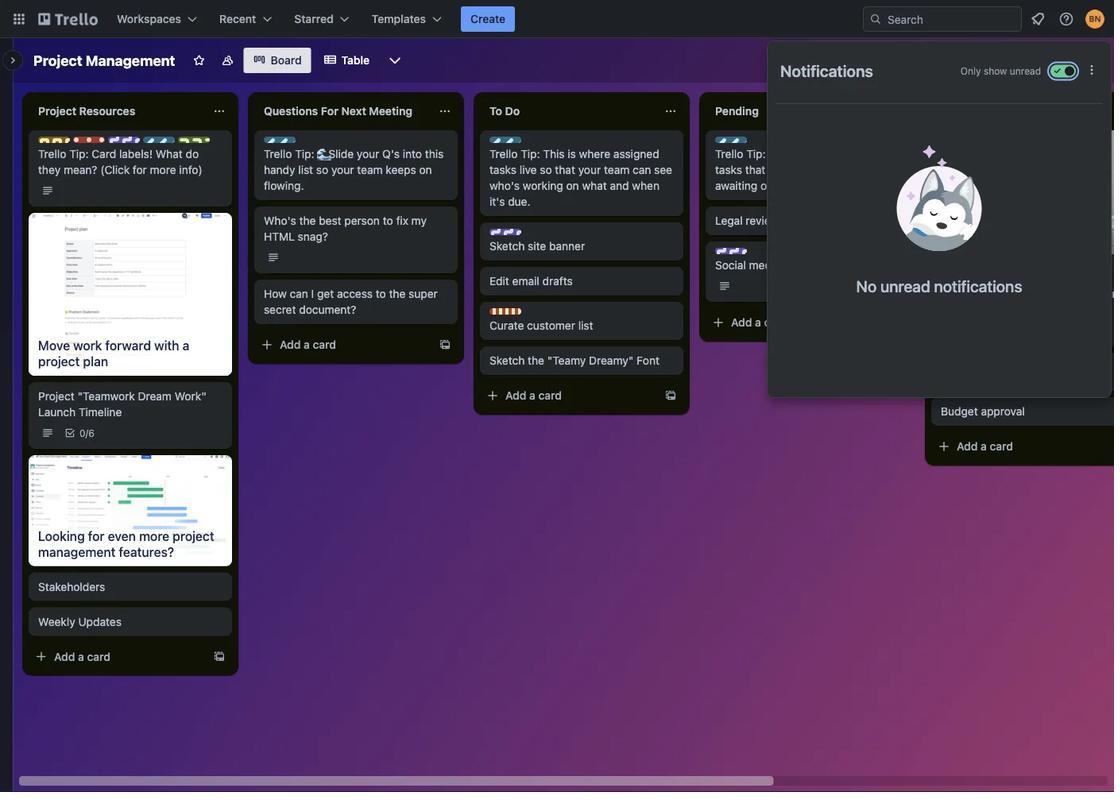 Task type: locate. For each thing, give the bounding box(es) containing it.
0 horizontal spatial tasks
[[490, 163, 517, 176]]

1 horizontal spatial so
[[540, 163, 552, 176]]

done
[[825, 163, 851, 176]]

0
[[79, 428, 85, 439]]

0 horizontal spatial team
[[357, 163, 383, 176]]

open information menu image
[[1059, 11, 1075, 27]]

between
[[846, 147, 890, 161]]

2 horizontal spatial team
[[941, 303, 967, 316]]

card down updates
[[87, 650, 111, 663]]

2 vertical spatial design
[[731, 249, 763, 260]]

0 vertical spatial those
[[800, 147, 828, 161]]

2 tasks from the left
[[715, 163, 742, 176]]

your up what
[[578, 163, 601, 176]]

those inside trello tip: splash those redtape- heavy issues that are slowing your team down here.
[[1032, 271, 1061, 284]]

that
[[555, 163, 575, 176], [745, 163, 766, 176], [1010, 287, 1030, 300]]

Board name text field
[[25, 48, 183, 73]]

can inside trello tip trello tip: this is where assigned tasks live so that your team can see who's working on what and when it's due.
[[633, 163, 651, 176]]

star or unstar board image
[[193, 54, 205, 67]]

ben nelson (bennelson96) image
[[988, 49, 1010, 72]]

sketch
[[490, 240, 525, 253], [490, 354, 525, 367]]

more inside "looking for even more project management features?"
[[139, 529, 169, 544]]

snag?
[[298, 230, 328, 243]]

1 horizontal spatial create from template… image
[[664, 389, 677, 402]]

team inside trello tip trello tip: this is where assigned tasks live so that your team can see who's working on what and when it's due.
[[604, 163, 630, 176]]

a down document?
[[304, 338, 310, 351]]

1 vertical spatial for
[[88, 529, 105, 544]]

edit
[[490, 275, 509, 288]]

0 horizontal spatial that
[[555, 163, 575, 176]]

add
[[731, 316, 752, 329], [280, 338, 301, 351], [505, 389, 526, 402], [957, 440, 978, 453], [54, 650, 75, 663]]

0 horizontal spatial the
[[299, 214, 316, 227]]

add a card button for trello tip: 🌊slide your q's into this handy list so your team keeps on flowing.
[[254, 332, 432, 358]]

get
[[317, 287, 334, 300]]

1 tip from the left
[[187, 137, 202, 149]]

a down media
[[755, 316, 761, 329]]

add a card button down weekly updates link
[[29, 644, 207, 670]]

0 horizontal spatial those
[[800, 147, 828, 161]]

add a card down "teamy
[[505, 389, 562, 402]]

show menu image
[[1085, 52, 1101, 68]]

weekly updates
[[38, 615, 122, 628]]

design team sketch site banner
[[490, 230, 585, 253]]

0 vertical spatial on
[[419, 163, 432, 176]]

card
[[92, 147, 116, 161]]

starred
[[294, 12, 334, 25]]

0 vertical spatial design
[[124, 137, 156, 149]]

0 vertical spatial the
[[299, 214, 316, 227]]

trello inside trello tip: splash those redtape- heavy issues that are slowing your team down here.
[[941, 271, 969, 284]]

tip
[[187, 137, 202, 149], [308, 137, 322, 149], [534, 137, 548, 149], [759, 137, 774, 149]]

tip up live
[[534, 137, 548, 149]]

those up slowing
[[1032, 271, 1061, 284]]

1 vertical spatial color: purple, title: "design team" element
[[490, 229, 565, 241]]

team inside design team sketch site banner
[[540, 230, 565, 241]]

4 tip from the left
[[759, 137, 774, 149]]

tip down for
[[308, 137, 322, 149]]

1 vertical spatial create from template… image
[[213, 651, 226, 663]]

to left the fix
[[383, 214, 393, 227]]

a down sketch the "teamy dreamy" font
[[529, 389, 536, 402]]

one
[[761, 179, 780, 192]]

color: orange, title: "one more step" element
[[490, 308, 521, 315]]

workspace visible image
[[221, 54, 234, 67]]

a down the weekly updates
[[78, 650, 84, 663]]

tip inside trello tip trello tip: 🌊slide your q's into this handy list so your team keeps on flowing.
[[308, 137, 322, 149]]

that inside trello tip: splash those redtape- heavy issues that are slowing your team down here.
[[1010, 287, 1030, 300]]

can inside how can i get access to the super secret document?
[[290, 287, 308, 300]]

looking
[[38, 529, 85, 544]]

list right the customer at the top of page
[[578, 319, 593, 332]]

color: sky, title: "trello tip" element for trello tip: 💬for those in-between tasks that are almost done but also awaiting one last step.
[[715, 137, 774, 149]]

list right handy at top
[[298, 163, 313, 176]]

into
[[403, 147, 422, 161]]

flowing.
[[264, 179, 304, 192]]

project inside "looking for even more project management features?"
[[173, 529, 214, 544]]

2 horizontal spatial that
[[1010, 287, 1030, 300]]

how can i get access to the super secret document? link
[[264, 286, 448, 318]]

notifications
[[780, 61, 873, 80]]

0 horizontal spatial color: purple, title: "design team" element
[[108, 137, 183, 149]]

tip: inside trello tip: card labels! what do they mean? (click for more info)
[[69, 147, 89, 161]]

2 vertical spatial team
[[766, 249, 790, 260]]

project inside text field
[[38, 105, 76, 118]]

add a card button down document?
[[254, 332, 432, 358]]

project inside project "teamwork dream work" launch timeline
[[38, 390, 75, 403]]

add a card button down budget approval link
[[931, 434, 1109, 459]]

design for social
[[731, 249, 763, 260]]

the up snag?
[[299, 214, 316, 227]]

what
[[582, 179, 607, 192]]

2 vertical spatial color: purple, title: "design team" element
[[715, 248, 790, 260]]

create
[[471, 12, 506, 25]]

project up launch
[[38, 390, 75, 403]]

board
[[271, 54, 302, 67]]

add a card for trello tip: card labels! what do they mean? (click for more info)
[[54, 650, 111, 663]]

2 horizontal spatial color: purple, title: "design team" element
[[715, 248, 790, 260]]

add a card down document?
[[280, 338, 336, 351]]

are inside trello tip: splash those redtape- heavy issues that are slowing your team down here.
[[1033, 287, 1049, 300]]

taco image
[[897, 145, 982, 251]]

so inside trello tip trello tip: 🌊slide your q's into this handy list so your team keeps on flowing.
[[316, 163, 328, 176]]

tip for trello tip: this is where assigned tasks live so that your team can see who's working on what and when it's due.
[[534, 137, 548, 149]]

team inside "design team social media assets"
[[766, 249, 790, 260]]

1 vertical spatial project
[[38, 105, 76, 118]]

1 horizontal spatial the
[[389, 287, 406, 300]]

color: purple, title: "design team" element for social media assets
[[715, 248, 790, 260]]

show
[[984, 66, 1007, 77]]

tip inside the trello tip trello tip: 💬for those in-between tasks that are almost done but also awaiting one last step.
[[759, 137, 774, 149]]

add a card button for trello tip: this is where assigned tasks live so that your team can see who's working on what and when it's due.
[[480, 383, 658, 409]]

project up features?
[[173, 529, 214, 544]]

create from template… image for stakeholders
[[213, 651, 226, 663]]

no unread notifications
[[856, 277, 1022, 295]]

can left i
[[290, 287, 308, 300]]

add a card down budget approval
[[957, 440, 1013, 453]]

are down the 💬for
[[769, 163, 785, 176]]

0 vertical spatial project
[[38, 354, 80, 369]]

1 horizontal spatial can
[[633, 163, 651, 176]]

0 horizontal spatial create from template… image
[[213, 651, 226, 663]]

trello inside trello tip: card labels! what do they mean? (click for more info)
[[38, 147, 66, 161]]

design inside "design team social media assets"
[[731, 249, 763, 260]]

design inside design team sketch site banner
[[505, 230, 537, 241]]

create button
[[461, 6, 515, 32]]

0 vertical spatial to
[[383, 214, 393, 227]]

are left slowing
[[1033, 287, 1049, 300]]

tasks inside trello tip trello tip: this is where assigned tasks live so that your team can see who's working on what and when it's due.
[[490, 163, 517, 176]]

on left what
[[566, 179, 579, 192]]

3 color: sky, title: "trello tip" element from the left
[[490, 137, 548, 149]]

0 vertical spatial unread
[[1010, 66, 1041, 77]]

1 vertical spatial design
[[505, 230, 537, 241]]

team up drafts
[[540, 230, 565, 241]]

the for sketch
[[528, 354, 544, 367]]

card down "teamy
[[538, 389, 562, 402]]

1 vertical spatial project
[[173, 529, 214, 544]]

tip inside trello tip trello tip: this is where assigned tasks live so that your team can see who's working on what and when it's due.
[[534, 137, 548, 149]]

trello tip: card labels! what do they mean? (click for more info)
[[38, 147, 202, 176]]

those up almost
[[800, 147, 828, 161]]

tip: for trello tip: 🌊slide your q's into this handy list so your team keeps on flowing.
[[295, 147, 314, 161]]

ben nelson (bennelson96) image
[[1086, 10, 1105, 29]]

4 color: sky, title: "trello tip" element from the left
[[715, 137, 774, 149]]

0 vertical spatial for
[[133, 163, 147, 176]]

0 vertical spatial are
[[769, 163, 785, 176]]

team for sketch
[[540, 230, 565, 241]]

1 color: sky, title: "trello tip" element from the left
[[143, 137, 202, 149]]

trello for trello tip: splash those redtape- heavy issues that are slowing your team down here.
[[941, 271, 969, 284]]

2 so from the left
[[540, 163, 552, 176]]

1 horizontal spatial design
[[505, 230, 537, 241]]

can
[[633, 163, 651, 176], [290, 287, 308, 300]]

add down secret
[[280, 338, 301, 351]]

add down sketch the "teamy dreamy" font
[[505, 389, 526, 402]]

on
[[419, 163, 432, 176], [566, 179, 579, 192]]

this
[[425, 147, 444, 161]]

who's the best person to fix my html snag? link
[[264, 213, 448, 245]]

team inside trello tip trello tip: 🌊slide your q's into this handy list so your team keeps on flowing.
[[357, 163, 383, 176]]

project down back to home image
[[33, 52, 82, 69]]

can up when
[[633, 163, 651, 176]]

2 vertical spatial project
[[38, 390, 75, 403]]

sketch the "teamy dreamy" font
[[490, 354, 660, 367]]

a down budget approval
[[981, 440, 987, 453]]

1 vertical spatial those
[[1032, 271, 1061, 284]]

card down approval
[[990, 440, 1013, 453]]

1 so from the left
[[316, 163, 328, 176]]

project for project resources
[[38, 105, 76, 118]]

customize views image
[[387, 52, 403, 68]]

tasks up who's
[[490, 163, 517, 176]]

color: sky, title: "trello tip" element for trello tip: this is where assigned tasks live so that your team can see who's working on what and when it's due.
[[490, 137, 548, 149]]

that up here.
[[1010, 287, 1030, 300]]

2 horizontal spatial the
[[528, 354, 544, 367]]

a right with
[[183, 338, 189, 353]]

tip: up "issues"
[[972, 271, 991, 284]]

0 vertical spatial list
[[298, 163, 313, 176]]

weekly updates link
[[38, 614, 223, 630]]

so up working
[[540, 163, 552, 176]]

0 horizontal spatial can
[[290, 287, 308, 300]]

tasks up awaiting at the top right of page
[[715, 163, 742, 176]]

tip: inside trello tip trello tip: this is where assigned tasks live so that your team can see who's working on what and when it's due.
[[521, 147, 540, 161]]

trello for trello tip trello tip: this is where assigned tasks live so that your team can see who's working on what and when it's due.
[[505, 137, 531, 149]]

0 horizontal spatial list
[[298, 163, 313, 176]]

for down labels!
[[133, 163, 147, 176]]

project inside board name text box
[[33, 52, 82, 69]]

team left do
[[158, 137, 183, 149]]

0 vertical spatial project
[[33, 52, 82, 69]]

where
[[579, 147, 610, 161]]

0 vertical spatial team
[[158, 137, 183, 149]]

font
[[637, 354, 660, 367]]

1 horizontal spatial team
[[540, 230, 565, 241]]

project up color: yellow, title: "copy request" element
[[38, 105, 76, 118]]

info)
[[179, 163, 202, 176]]

search image
[[869, 13, 882, 25]]

the inside who's the best person to fix my html snag?
[[299, 214, 316, 227]]

document?
[[299, 303, 356, 316]]

1 vertical spatial more
[[139, 529, 169, 544]]

team down q's
[[357, 163, 383, 176]]

1 horizontal spatial list
[[578, 319, 593, 332]]

to inside who's the best person to fix my html snag?
[[383, 214, 393, 227]]

move work forward with a project plan
[[38, 338, 189, 369]]

table link
[[314, 48, 379, 73]]

trello
[[159, 137, 185, 149], [280, 137, 305, 149], [505, 137, 531, 149], [731, 137, 757, 149], [38, 147, 66, 161], [264, 147, 292, 161], [490, 147, 518, 161], [715, 147, 743, 161], [941, 271, 969, 284]]

color: sky, title: "trello tip" element
[[143, 137, 202, 149], [264, 137, 322, 149], [490, 137, 548, 149], [715, 137, 774, 149]]

so down the '🌊slide'
[[316, 163, 328, 176]]

color: purple, title: "design team" element
[[108, 137, 183, 149], [490, 229, 565, 241], [715, 248, 790, 260]]

add a card button down "teamy
[[480, 383, 658, 409]]

1 vertical spatial team
[[540, 230, 565, 241]]

more
[[150, 163, 176, 176], [139, 529, 169, 544]]

team inside trello tip: splash those redtape- heavy issues that are slowing your team down here.
[[941, 303, 967, 316]]

unread right ben nelson (bennelson96) image
[[1010, 66, 1041, 77]]

tip down the pending text box
[[759, 137, 774, 149]]

tip up info)
[[187, 137, 202, 149]]

dream
[[138, 390, 172, 403]]

that down is
[[555, 163, 575, 176]]

your down the redtape-
[[1094, 287, 1114, 300]]

1 horizontal spatial on
[[566, 179, 579, 192]]

add for trello tip: card labels! what do they mean? (click for more info)
[[54, 650, 75, 663]]

more down "what"
[[150, 163, 176, 176]]

the left "teamy
[[528, 354, 544, 367]]

my
[[411, 214, 427, 227]]

handy
[[264, 163, 295, 176]]

2 sketch from the top
[[490, 354, 525, 367]]

tip: up live
[[521, 147, 540, 161]]

"teamy
[[547, 354, 586, 367]]

1 horizontal spatial color: purple, title: "design team" element
[[490, 229, 565, 241]]

1 horizontal spatial that
[[745, 163, 766, 176]]

management
[[38, 545, 116, 560]]

1 vertical spatial unread
[[881, 277, 930, 295]]

that up one
[[745, 163, 766, 176]]

1 vertical spatial the
[[389, 287, 406, 300]]

💬for
[[769, 147, 797, 161]]

0 notifications image
[[1028, 10, 1047, 29]]

more up features?
[[139, 529, 169, 544]]

plan
[[83, 354, 108, 369]]

tip: up handy at top
[[295, 147, 314, 161]]

team down review
[[766, 249, 790, 260]]

for up "management"
[[88, 529, 105, 544]]

0 vertical spatial can
[[633, 163, 651, 176]]

table
[[341, 54, 370, 67]]

1 horizontal spatial tasks
[[715, 163, 742, 176]]

launch
[[38, 406, 76, 419]]

0 horizontal spatial are
[[769, 163, 785, 176]]

labels!
[[119, 147, 153, 161]]

sketch left site
[[490, 240, 525, 253]]

who's
[[264, 214, 296, 227]]

timeline
[[79, 406, 122, 419]]

color: sky, title: "trello tip" element for trello tip: 🌊slide your q's into this handy list so your team keeps on flowing.
[[264, 137, 322, 149]]

1 vertical spatial are
[[1033, 287, 1049, 300]]

0 horizontal spatial unread
[[881, 277, 930, 295]]

create from template… image
[[664, 389, 677, 402], [213, 651, 226, 663]]

design for sketch
[[505, 230, 537, 241]]

tasks inside the trello tip trello tip: 💬for those in-between tasks that are almost done but also awaiting one last step.
[[715, 163, 742, 176]]

tip: up mean?
[[69, 147, 89, 161]]

1 sketch from the top
[[490, 240, 525, 253]]

0 vertical spatial more
[[150, 163, 176, 176]]

recent
[[219, 12, 256, 25]]

a for trello tip: this is where assigned tasks live so that your team can see who's working on what and when it's due.'s the add a card button
[[529, 389, 536, 402]]

tasks
[[490, 163, 517, 176], [715, 163, 742, 176]]

team down the 'heavy' in the top of the page
[[941, 303, 967, 316]]

2 color: sky, title: "trello tip" element from the left
[[264, 137, 322, 149]]

card down document?
[[313, 338, 336, 351]]

trello tip: 💬for those in-between tasks that are almost done but also awaiting one last step. link
[[715, 146, 900, 194]]

tip: for trello tip: this is where assigned tasks live so that your team can see who's working on what and when it's due.
[[521, 147, 540, 161]]

unread right the no in the top of the page
[[881, 277, 930, 295]]

1 vertical spatial to
[[376, 287, 386, 300]]

tip: inside trello tip: splash those redtape- heavy issues that are slowing your team down here.
[[972, 271, 991, 284]]

board link
[[244, 48, 311, 73]]

looking for even more project management features?
[[38, 529, 214, 560]]

add down weekly
[[54, 650, 75, 663]]

sketch down the curate in the top left of the page
[[490, 354, 525, 367]]

project "teamwork dream work" launch timeline link
[[38, 389, 223, 420]]

sketch inside sketch the "teamy dreamy" font link
[[490, 354, 525, 367]]

tip: inside trello tip trello tip: 🌊slide your q's into this handy list so your team keeps on flowing.
[[295, 147, 314, 161]]

2 horizontal spatial design
[[731, 249, 763, 260]]

1 vertical spatial sketch
[[490, 354, 525, 367]]

for
[[321, 105, 338, 118]]

tip: left the 💬for
[[746, 147, 766, 161]]

starred button
[[285, 6, 359, 32]]

1 horizontal spatial those
[[1032, 271, 1061, 284]]

2 tip from the left
[[308, 137, 322, 149]]

0 horizontal spatial project
[[38, 354, 80, 369]]

mean?
[[64, 163, 97, 176]]

1 horizontal spatial are
[[1033, 287, 1049, 300]]

they
[[38, 163, 61, 176]]

0 horizontal spatial so
[[316, 163, 328, 176]]

so inside trello tip trello tip: this is where assigned tasks live so that your team can see who's working on what and when it's due.
[[540, 163, 552, 176]]

the left super
[[389, 287, 406, 300]]

a for the add a card button related to trello tip: 🌊slide your q's into this handy list so your team keeps on flowing.
[[304, 338, 310, 351]]

pending
[[715, 105, 759, 118]]

more inside trello tip: card labels! what do they mean? (click for more info)
[[150, 163, 176, 176]]

3 tip from the left
[[534, 137, 548, 149]]

0 horizontal spatial for
[[88, 529, 105, 544]]

project for project "teamwork dream work" launch timeline
[[38, 390, 75, 403]]

add a card
[[731, 316, 788, 329], [280, 338, 336, 351], [505, 389, 562, 402], [957, 440, 1013, 453], [54, 650, 111, 663]]

2 vertical spatial the
[[528, 354, 544, 367]]

0 vertical spatial sketch
[[490, 240, 525, 253]]

trello tip trello tip: 💬for those in-between tasks that are almost done but also awaiting one last step.
[[715, 137, 895, 192]]

0 vertical spatial create from template… image
[[664, 389, 677, 402]]

1 tasks from the left
[[490, 163, 517, 176]]

that inside trello tip trello tip: this is where assigned tasks live so that your team can see who's working on what and when it's due.
[[555, 163, 575, 176]]

on inside trello tip trello tip: 🌊slide your q's into this handy list so your team keeps on flowing.
[[419, 163, 432, 176]]

on down the this
[[419, 163, 432, 176]]

1 horizontal spatial project
[[173, 529, 214, 544]]

project for project management
[[33, 52, 82, 69]]

2 horizontal spatial team
[[766, 249, 790, 260]]

tip: inside the trello tip trello tip: 💬for those in-between tasks that are almost done but also awaiting one last step.
[[746, 147, 766, 161]]

to right access
[[376, 287, 386, 300]]

1 vertical spatial can
[[290, 287, 308, 300]]

1 vertical spatial on
[[566, 179, 579, 192]]

q's
[[382, 147, 400, 161]]

1 horizontal spatial team
[[604, 163, 630, 176]]

0 horizontal spatial on
[[419, 163, 432, 176]]

add a card button down assets
[[706, 310, 884, 335]]

project down "move"
[[38, 354, 80, 369]]

0 horizontal spatial design
[[124, 137, 156, 149]]

team up and
[[604, 163, 630, 176]]

card for trello tip: card labels! what do they mean? (click for more info)
[[87, 650, 111, 663]]

next
[[341, 105, 366, 118]]

add a card down the weekly updates
[[54, 650, 111, 663]]

Project Resources text field
[[29, 99, 203, 124]]

1 horizontal spatial for
[[133, 163, 147, 176]]

priority
[[89, 137, 123, 149]]

share
[[1037, 54, 1067, 67]]



Task type: vqa. For each thing, say whether or not it's contained in the screenshot.
Templates dropdown button
yes



Task type: describe. For each thing, give the bounding box(es) containing it.
i
[[311, 287, 314, 300]]

the for who's
[[299, 214, 316, 227]]

templates button
[[362, 6, 451, 32]]

project management
[[33, 52, 175, 69]]

create from template… image
[[439, 339, 451, 351]]

automation image
[[886, 48, 908, 70]]

trello for trello tip trello tip: 🌊slide your q's into this handy list so your team keeps on flowing.
[[280, 137, 305, 149]]

sketch the "teamy dreamy" font link
[[490, 353, 674, 369]]

splash
[[994, 271, 1029, 284]]

who's the best person to fix my html snag?
[[264, 214, 427, 243]]

design team social media assets
[[715, 249, 816, 272]]

trello for trello tip halp
[[159, 137, 185, 149]]

add for trello tip: this is where assigned tasks live so that your team can see who's working on what and when it's due.
[[505, 389, 526, 402]]

project inside move work forward with a project plan
[[38, 354, 80, 369]]

Questions For Next Meeting text field
[[254, 99, 429, 124]]

your inside trello tip: splash those redtape- heavy issues that are slowing your team down here.
[[1094, 287, 1114, 300]]

Pending text field
[[706, 99, 881, 124]]

features?
[[119, 545, 174, 560]]

how
[[264, 287, 287, 300]]

add down social
[[731, 316, 752, 329]]

add a card button for trello tip: card labels! what do they mean? (click for more info)
[[29, 644, 207, 670]]

work
[[73, 338, 102, 353]]

0 vertical spatial color: purple, title: "design team" element
[[108, 137, 183, 149]]

card for trello tip: this is where assigned tasks live so that your team can see who's working on what and when it's due.
[[538, 389, 562, 402]]

access
[[337, 287, 373, 300]]

work"
[[175, 390, 206, 403]]

stakeholders link
[[38, 579, 223, 595]]

a for the add a card button related to trello tip: card labels! what do they mean? (click for more info)
[[78, 650, 84, 663]]

Search field
[[882, 7, 1021, 31]]

review
[[746, 214, 779, 227]]

for inside "looking for even more project management features?"
[[88, 529, 105, 544]]

keeps
[[386, 163, 416, 176]]

questions for next meeting
[[264, 105, 413, 118]]

do
[[186, 147, 199, 161]]

almost
[[788, 163, 822, 176]]

add for trello tip: 🌊slide your q's into this handy list so your team keeps on flowing.
[[280, 338, 301, 351]]

a for the add a card button under assets
[[755, 316, 761, 329]]

back to home image
[[38, 6, 98, 32]]

project resources
[[38, 105, 135, 118]]

assigned
[[613, 147, 659, 161]]

that inside the trello tip trello tip: 💬for those in-between tasks that are almost done but also awaiting one last step.
[[745, 163, 766, 176]]

add a card for trello tip: 🌊slide your q's into this handy list so your team keeps on flowing.
[[280, 338, 336, 351]]

move work forward with a project plan link
[[29, 331, 232, 376]]

edit email drafts link
[[490, 273, 674, 289]]

your left q's
[[357, 147, 379, 161]]

with
[[154, 338, 179, 353]]

what
[[156, 147, 183, 161]]

add down budget
[[957, 440, 978, 453]]

on inside trello tip trello tip: this is where assigned tasks live so that your team can see who's working on what and when it's due.
[[566, 179, 579, 192]]

create from template… image for sketch the "teamy dreamy" font
[[664, 389, 677, 402]]

forward
[[105, 338, 151, 353]]

super
[[409, 287, 438, 300]]

list inside trello tip trello tip: 🌊slide your q's into this handy list so your team keeps on flowing.
[[298, 163, 313, 176]]

person
[[344, 214, 380, 227]]

filters button
[[915, 48, 976, 73]]

color: lime, title: "halp" element
[[178, 137, 215, 149]]

slowing
[[1052, 287, 1091, 300]]

priority design team
[[89, 137, 183, 149]]

tasks for live
[[490, 163, 517, 176]]

drafts
[[543, 275, 573, 288]]

team for social
[[766, 249, 790, 260]]

1 horizontal spatial unread
[[1010, 66, 1041, 77]]

0 / 6
[[79, 428, 94, 439]]

your inside trello tip trello tip: this is where assigned tasks live so that your team can see who's working on what and when it's due.
[[578, 163, 601, 176]]

add a card down media
[[731, 316, 788, 329]]

trello tip: 🌊slide your q's into this handy list so your team keeps on flowing. link
[[264, 146, 448, 194]]

working
[[523, 179, 563, 192]]

workspaces
[[117, 12, 181, 25]]

in-
[[831, 147, 846, 161]]

tip for trello tip: 🌊slide your q's into this handy list so your team keeps on flowing.
[[308, 137, 322, 149]]

assets
[[783, 259, 816, 272]]

due.
[[508, 195, 531, 208]]

legal review
[[715, 214, 779, 227]]

6
[[88, 428, 94, 439]]

redtape-
[[1064, 271, 1109, 284]]

see
[[654, 163, 672, 176]]

stakeholders
[[38, 580, 105, 593]]

primary element
[[0, 0, 1114, 38]]

trello tip: this is where assigned tasks live so that your team can see who's working on what and when it's due. link
[[490, 146, 674, 210]]

curate customer list link
[[490, 318, 674, 334]]

for inside trello tip: card labels! what do they mean? (click for more info)
[[133, 163, 147, 176]]

and
[[610, 179, 629, 192]]

budget approval link
[[941, 404, 1114, 420]]

trello for trello tip trello tip: 💬for those in-between tasks that are almost done but also awaiting one last step.
[[731, 137, 757, 149]]

sketch inside design team sketch site banner
[[490, 240, 525, 253]]

calendar power-up image
[[834, 53, 847, 66]]

sketch site banner link
[[490, 238, 674, 254]]

issues
[[974, 287, 1007, 300]]

are inside the trello tip trello tip: 💬for those in-between tasks that are almost done but also awaiting one last step.
[[769, 163, 785, 176]]

to do
[[490, 105, 520, 118]]

html
[[264, 230, 295, 243]]

team for where
[[604, 163, 630, 176]]

best
[[319, 214, 341, 227]]

meeting
[[369, 105, 413, 118]]

budget
[[941, 405, 978, 418]]

card for trello tip: 🌊slide your q's into this handy list so your team keeps on flowing.
[[313, 338, 336, 351]]

tip for trello tip: 💬for those in-between tasks that are almost done but also awaiting one last step.
[[759, 137, 774, 149]]

workspaces button
[[107, 6, 207, 32]]

last
[[783, 179, 801, 192]]

only show unread
[[961, 66, 1041, 77]]

To Do text field
[[480, 99, 655, 124]]

edit email drafts
[[490, 275, 573, 288]]

project "teamwork dream work" launch timeline
[[38, 390, 206, 419]]

notifications
[[934, 277, 1022, 295]]

card down media
[[764, 316, 788, 329]]

is
[[568, 147, 576, 161]]

who's
[[490, 179, 520, 192]]

add a card for trello tip: this is where assigned tasks live so that your team can see who's working on what and when it's due.
[[505, 389, 562, 402]]

legal
[[715, 214, 743, 227]]

questions
[[264, 105, 318, 118]]

tasks for that
[[715, 163, 742, 176]]

color: purple, title: "design team" element for sketch site banner
[[490, 229, 565, 241]]

but
[[854, 163, 871, 176]]

recent button
[[210, 6, 282, 32]]

your down the '🌊slide'
[[331, 163, 354, 176]]

those inside the trello tip trello tip: 💬for those in-between tasks that are almost done but also awaiting one last step.
[[800, 147, 828, 161]]

1 vertical spatial list
[[578, 319, 593, 332]]

color: red, title: "priority" element
[[73, 137, 123, 149]]

dreamy"
[[589, 354, 634, 367]]

email
[[512, 275, 539, 288]]

tip: for trello tip: 💬for those in-between tasks that are almost done but also awaiting one last step.
[[746, 147, 766, 161]]

0 horizontal spatial team
[[158, 137, 183, 149]]

updates
[[78, 615, 122, 628]]

media
[[749, 259, 780, 272]]

"teamwork
[[78, 390, 135, 403]]

trello tip trello tip: 🌊slide your q's into this handy list so your team keeps on flowing.
[[264, 137, 444, 192]]

awaiting
[[715, 179, 758, 192]]

looking for even more project management features? link
[[29, 522, 232, 566]]

only
[[961, 66, 981, 77]]

color: yellow, title: "copy request" element
[[38, 137, 70, 143]]

power ups image
[[864, 54, 876, 67]]

a inside move work forward with a project plan
[[183, 338, 189, 353]]

management
[[86, 52, 175, 69]]

trello for trello tip: card labels! what do they mean? (click for more info)
[[38, 147, 66, 161]]

banner
[[549, 240, 585, 253]]

how can i get access to the super secret document?
[[264, 287, 438, 316]]

a for the add a card button below budget approval link
[[981, 440, 987, 453]]

here.
[[1000, 303, 1027, 316]]

this
[[543, 147, 565, 161]]

team for q's
[[357, 163, 383, 176]]

🌊slide
[[317, 147, 354, 161]]

to inside how can i get access to the super secret document?
[[376, 287, 386, 300]]

the inside how can i get access to the super secret document?
[[389, 287, 406, 300]]

live
[[520, 163, 537, 176]]



